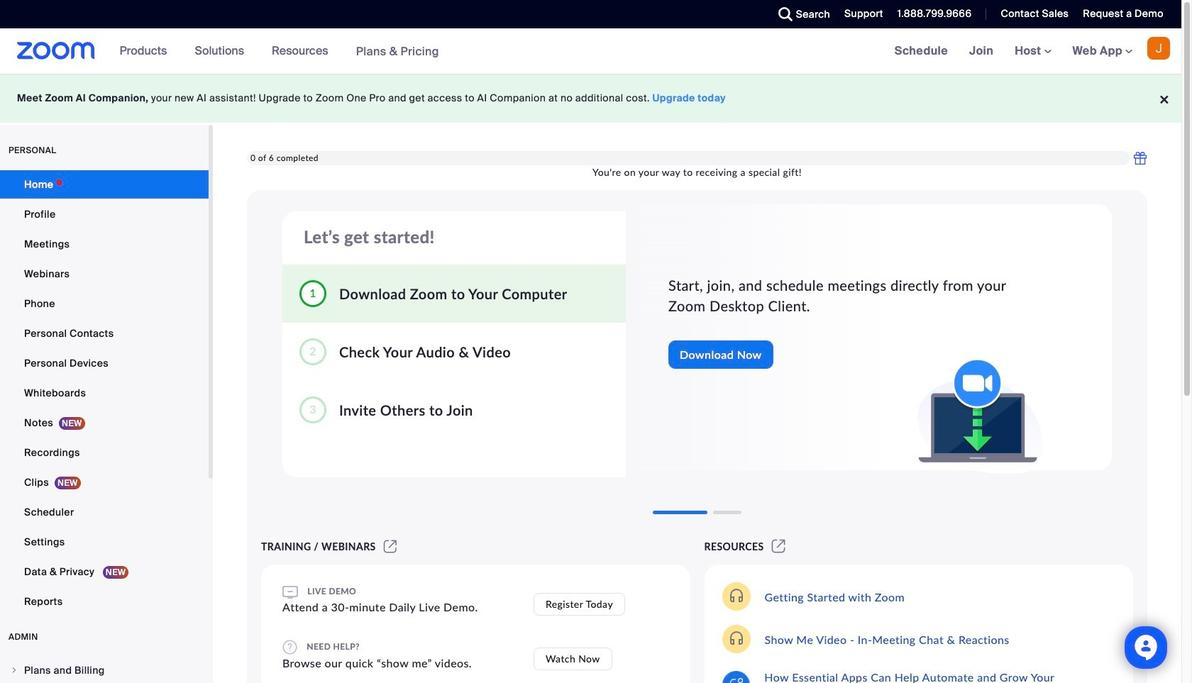 Task type: describe. For each thing, give the bounding box(es) containing it.
window new image
[[770, 541, 788, 553]]

right image
[[10, 666, 18, 675]]

zoom logo image
[[17, 42, 95, 60]]

product information navigation
[[109, 28, 450, 75]]



Task type: vqa. For each thing, say whether or not it's contained in the screenshot.
'menu item'
yes



Task type: locate. For each thing, give the bounding box(es) containing it.
footer
[[0, 74, 1182, 123]]

menu item
[[0, 657, 209, 683]]

meetings navigation
[[884, 28, 1182, 75]]

profile picture image
[[1147, 37, 1170, 60]]

banner
[[0, 28, 1182, 75]]

personal menu menu
[[0, 170, 209, 617]]

window new image
[[382, 541, 399, 553]]



